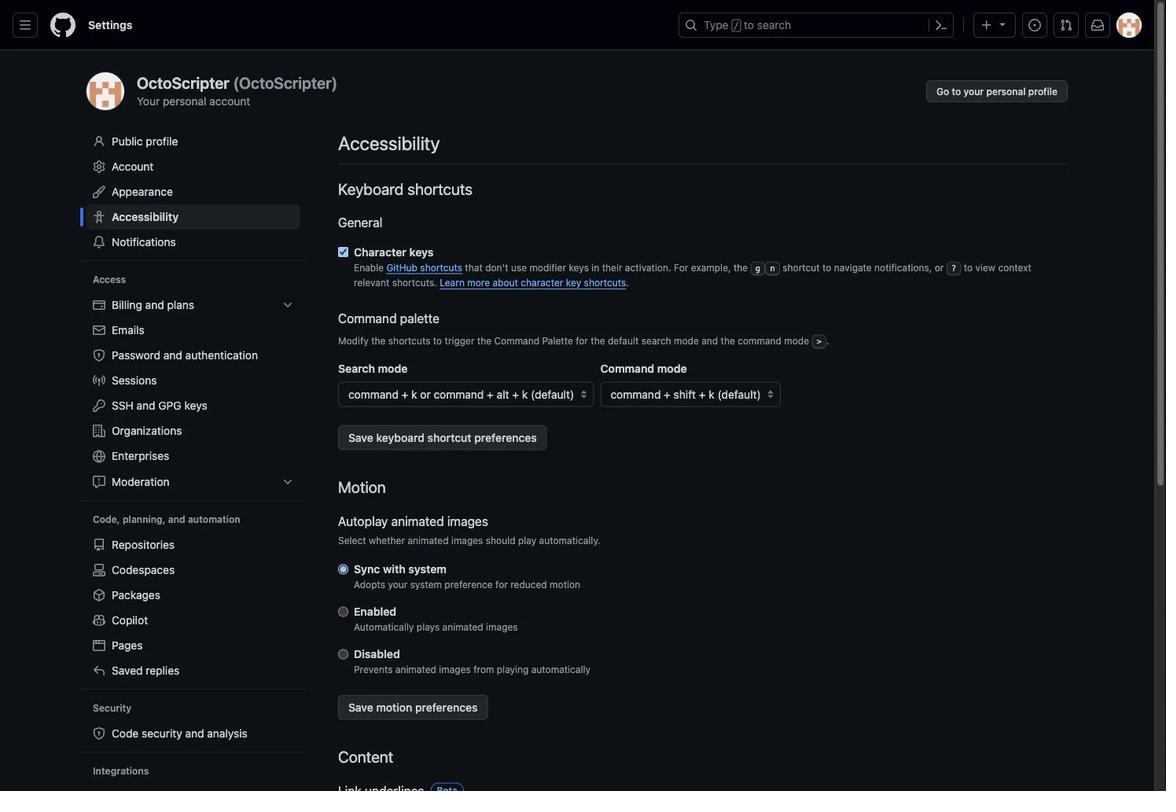Task type: locate. For each thing, give the bounding box(es) containing it.
1 vertical spatial shortcut
[[428, 431, 472, 444]]

Character keys checkbox
[[338, 247, 349, 257]]

automatically
[[354, 622, 414, 633]]

codespaces
[[112, 564, 175, 577]]

0 horizontal spatial for
[[496, 580, 508, 591]]

shield lock image
[[93, 728, 105, 740]]

shortcut right "keyboard"
[[428, 431, 472, 444]]

notifications link
[[87, 230, 301, 255]]

adopts
[[354, 580, 386, 591]]

1 vertical spatial motion
[[377, 701, 413, 714]]

save for save keyboard shortcut preferences
[[349, 431, 374, 444]]

code security and analysis
[[112, 727, 248, 740]]

modify
[[338, 335, 369, 347]]

2 save from the top
[[349, 701, 374, 714]]

personal for (octoscripter)
[[163, 94, 207, 107]]

and left plans
[[145, 299, 164, 312]]

select
[[338, 536, 366, 547]]

1 horizontal spatial personal
[[987, 86, 1027, 97]]

and down the emails link
[[164, 349, 182, 362]]

shortcut right n
[[783, 262, 820, 273]]

system right with
[[409, 563, 447, 576]]

0 horizontal spatial shortcut
[[428, 431, 472, 444]]

0 horizontal spatial .
[[627, 277, 629, 288]]

shield lock image
[[93, 349, 105, 362]]

to left navigate
[[823, 262, 832, 273]]

command mode
[[601, 363, 687, 376]]

relevant
[[354, 277, 390, 288]]

. right ">" on the right
[[827, 335, 830, 347]]

your
[[964, 86, 985, 97], [388, 580, 408, 591]]

automatically.
[[540, 536, 601, 547]]

accessibility up notifications
[[112, 210, 179, 223]]

with
[[383, 563, 406, 576]]

your down sync with system
[[388, 580, 408, 591]]

shortcuts inside modify the shortcuts to trigger the command palette for the default search mode and the command mode > .
[[389, 335, 431, 347]]

1 horizontal spatial for
[[576, 335, 589, 347]]

1 vertical spatial your
[[388, 580, 408, 591]]

profile
[[1029, 86, 1058, 97], [146, 135, 178, 148]]

learn
[[440, 277, 465, 288]]

/
[[734, 20, 740, 31]]

0 vertical spatial profile
[[1029, 86, 1058, 97]]

1 vertical spatial accessibility
[[112, 210, 179, 223]]

autoplay animated images element
[[338, 512, 1069, 721]]

disabled
[[354, 648, 400, 661]]

command up modify
[[338, 311, 397, 326]]

and
[[145, 299, 164, 312], [702, 335, 719, 347], [164, 349, 182, 362], [137, 399, 156, 412], [168, 514, 186, 525], [185, 727, 204, 740]]

analysis
[[207, 727, 248, 740]]

and up repositories 'link'
[[168, 514, 186, 525]]

packages
[[112, 589, 160, 602]]

example,
[[692, 262, 731, 273]]

command left palette
[[495, 335, 540, 347]]

the right trigger
[[478, 335, 492, 347]]

shortcut inside n shortcut to navigate notifications, or ?
[[783, 262, 820, 273]]

0 vertical spatial your
[[964, 86, 985, 97]]

palette
[[543, 335, 574, 347]]

octoscripter
[[137, 74, 230, 92]]

personal right go
[[987, 86, 1027, 97]]

to inside modify the shortcuts to trigger the command palette for the default search mode and the command mode > .
[[433, 335, 442, 347]]

. down activation.
[[627, 277, 629, 288]]

view
[[976, 262, 996, 273]]

accessibility
[[338, 132, 440, 154], [112, 210, 179, 223]]

1 vertical spatial profile
[[146, 135, 178, 148]]

0 horizontal spatial search
[[642, 335, 672, 347]]

their
[[603, 262, 623, 273]]

2 horizontal spatial keys
[[569, 262, 589, 273]]

your right go
[[964, 86, 985, 97]]

about
[[493, 277, 518, 288]]

the
[[734, 262, 748, 273], [372, 335, 386, 347], [478, 335, 492, 347], [591, 335, 606, 347], [721, 335, 736, 347]]

0 horizontal spatial keys
[[185, 399, 208, 412]]

1 horizontal spatial keys
[[410, 246, 434, 258]]

Sync with system radio
[[338, 565, 349, 575]]

1 vertical spatial command
[[495, 335, 540, 347]]

1 vertical spatial search
[[642, 335, 672, 347]]

animated right plays
[[443, 622, 484, 633]]

command down default
[[601, 363, 655, 376]]

and inside ssh and gpg keys link
[[137, 399, 156, 412]]

command
[[338, 311, 397, 326], [495, 335, 540, 347], [601, 363, 655, 376]]

to right ?
[[965, 262, 974, 273]]

save down the prevents
[[349, 701, 374, 714]]

motion down the prevents
[[377, 701, 413, 714]]

motion
[[550, 580, 581, 591], [377, 701, 413, 714]]

keyboard
[[338, 179, 404, 198]]

prevents animated images from playing automatically
[[354, 665, 591, 676]]

@octoscripter image
[[87, 72, 124, 110]]

search right /
[[758, 18, 792, 31]]

packages link
[[87, 583, 301, 608]]

organization image
[[93, 425, 105, 438]]

profile down issue opened icon
[[1029, 86, 1058, 97]]

and left analysis
[[185, 727, 204, 740]]

account
[[112, 160, 154, 173]]

0 horizontal spatial accessibility
[[112, 210, 179, 223]]

type / to search
[[704, 18, 792, 31]]

keys
[[410, 246, 434, 258], [569, 262, 589, 273], [185, 399, 208, 412]]

motion right reduced at the left bottom of page
[[550, 580, 581, 591]]

1 horizontal spatial profile
[[1029, 86, 1058, 97]]

1 vertical spatial keys
[[569, 262, 589, 273]]

keys up key
[[569, 262, 589, 273]]

issue opened image
[[1029, 19, 1042, 31]]

shortcuts down palette
[[389, 335, 431, 347]]

save inside button
[[349, 431, 374, 444]]

2 vertical spatial command
[[601, 363, 655, 376]]

personal inside octoscripter (octoscripter) your personal account
[[163, 94, 207, 107]]

keys inside access list
[[185, 399, 208, 412]]

settings
[[88, 18, 132, 31]]

1 horizontal spatial your
[[964, 86, 985, 97]]

that
[[465, 262, 483, 273]]

0 horizontal spatial motion
[[377, 701, 413, 714]]

preferences
[[475, 431, 537, 444], [415, 701, 478, 714]]

enterprises link
[[87, 444, 301, 470]]

appearance
[[112, 185, 173, 198]]

2 horizontal spatial command
[[601, 363, 655, 376]]

preferences inside button
[[415, 701, 478, 714]]

0 vertical spatial command
[[338, 311, 397, 326]]

whether
[[369, 536, 405, 547]]

autoplay
[[338, 514, 388, 529]]

the down command palette
[[372, 335, 386, 347]]

1 vertical spatial save
[[349, 701, 374, 714]]

shortcuts right keyboard
[[408, 179, 473, 198]]

for
[[576, 335, 589, 347], [496, 580, 508, 591]]

activation.
[[625, 262, 672, 273]]

1 vertical spatial system
[[411, 580, 442, 591]]

and right ssh
[[137, 399, 156, 412]]

1 horizontal spatial command
[[495, 335, 540, 347]]

triangle down image
[[997, 18, 1010, 30]]

shortcut inside button
[[428, 431, 472, 444]]

save for save motion preferences
[[349, 701, 374, 714]]

search up command mode
[[642, 335, 672, 347]]

ssh
[[112, 399, 134, 412]]

0 horizontal spatial your
[[388, 580, 408, 591]]

or
[[935, 262, 945, 273]]

password
[[112, 349, 161, 362]]

reduced
[[511, 580, 547, 591]]

account
[[210, 94, 251, 107]]

motion inside button
[[377, 701, 413, 714]]

shortcuts up learn
[[420, 262, 463, 273]]

1 horizontal spatial .
[[827, 335, 830, 347]]

save left "keyboard"
[[349, 431, 374, 444]]

command for command mode
[[601, 363, 655, 376]]

1 horizontal spatial shortcut
[[783, 262, 820, 273]]

Enabled radio
[[338, 607, 349, 617]]

for right palette
[[576, 335, 589, 347]]

1 vertical spatial for
[[496, 580, 508, 591]]

github shortcuts link
[[387, 262, 463, 273]]

0 vertical spatial motion
[[550, 580, 581, 591]]

palette
[[400, 311, 440, 326]]

search mode
[[338, 363, 408, 376]]

and left command
[[702, 335, 719, 347]]

search inside modify the shortcuts to trigger the command palette for the default search mode and the command mode > .
[[642, 335, 672, 347]]

shortcuts inside enable github shortcuts that don't use modifier keys in their activation.         for example, the g
[[420, 262, 463, 273]]

save inside button
[[349, 701, 374, 714]]

and inside modify the shortcuts to trigger the command palette for the default search mode and the command mode > .
[[702, 335, 719, 347]]

images up "select whether animated images should play automatically."
[[448, 514, 489, 529]]

personal down 'octoscripter'
[[163, 94, 207, 107]]

to right /
[[744, 18, 755, 31]]

command
[[738, 335, 782, 347]]

organizations
[[112, 425, 182, 438]]

profile right public
[[146, 135, 178, 148]]

code, planning, and automation list
[[87, 533, 301, 684]]

adopts your system preference for reduced motion
[[354, 580, 581, 591]]

images
[[448, 514, 489, 529], [452, 536, 483, 547], [486, 622, 518, 633], [439, 665, 471, 676]]

to right go
[[952, 86, 962, 97]]

accessibility up keyboard shortcuts at the top
[[338, 132, 440, 154]]

2 vertical spatial keys
[[185, 399, 208, 412]]

mail image
[[93, 324, 105, 337]]

1 vertical spatial .
[[827, 335, 830, 347]]

keys up github shortcuts link
[[410, 246, 434, 258]]

save motion preferences button
[[338, 695, 488, 721]]

0 horizontal spatial command
[[338, 311, 397, 326]]

g
[[756, 263, 761, 273]]

0 vertical spatial save
[[349, 431, 374, 444]]

0 vertical spatial system
[[409, 563, 447, 576]]

character
[[354, 246, 407, 258]]

billing and plans
[[112, 299, 194, 312]]

personal inside go to your personal profile "link"
[[987, 86, 1027, 97]]

sessions
[[112, 374, 157, 387]]

ssh and gpg keys link
[[87, 393, 301, 419]]

system down sync with system
[[411, 580, 442, 591]]

for left reduced at the left bottom of page
[[496, 580, 508, 591]]

emails
[[112, 324, 145, 337]]

octoscripter (octoscripter) your personal account
[[137, 74, 338, 107]]

copilot image
[[93, 615, 105, 627]]

0 vertical spatial preferences
[[475, 431, 537, 444]]

enabled
[[354, 606, 397, 619]]

0 vertical spatial .
[[627, 277, 629, 288]]

1 vertical spatial preferences
[[415, 701, 478, 714]]

1 save from the top
[[349, 431, 374, 444]]

browser image
[[93, 640, 105, 652]]

for
[[674, 262, 689, 273]]

code,
[[93, 514, 120, 525]]

keys down sessions link
[[185, 399, 208, 412]]

to left trigger
[[433, 335, 442, 347]]

trigger
[[445, 335, 475, 347]]

to view context relevant shortcuts.
[[354, 262, 1032, 288]]

the inside enable github shortcuts that don't use modifier keys in their activation.         for example, the g
[[734, 262, 748, 273]]

access
[[93, 274, 126, 285]]

1 horizontal spatial search
[[758, 18, 792, 31]]

0 vertical spatial shortcut
[[783, 262, 820, 273]]

images left from on the left bottom
[[439, 665, 471, 676]]

0 horizontal spatial personal
[[163, 94, 207, 107]]

search
[[758, 18, 792, 31], [642, 335, 672, 347]]

package image
[[93, 589, 105, 602]]

shortcut
[[783, 262, 820, 273], [428, 431, 472, 444]]

notifications
[[112, 236, 176, 249]]

sync with system
[[354, 563, 447, 576]]

the left g
[[734, 262, 748, 273]]

0 horizontal spatial profile
[[146, 135, 178, 148]]

security
[[93, 703, 132, 714]]

modify the shortcuts to trigger the command palette for the default search mode and the command mode > .
[[338, 335, 830, 347]]

1 horizontal spatial accessibility
[[338, 132, 440, 154]]

command for command palette
[[338, 311, 397, 326]]

default
[[608, 335, 639, 347]]

character
[[521, 277, 564, 288]]

integrations
[[93, 766, 149, 777]]

sync
[[354, 563, 380, 576]]

git pull request image
[[1061, 19, 1073, 31]]

0 vertical spatial for
[[576, 335, 589, 347]]



Task type: vqa. For each thing, say whether or not it's contained in the screenshot.
star image
no



Task type: describe. For each thing, give the bounding box(es) containing it.
n shortcut to navigate notifications, or ?
[[771, 262, 957, 273]]

system for with
[[409, 563, 447, 576]]

1 horizontal spatial motion
[[550, 580, 581, 591]]

homepage image
[[50, 13, 76, 38]]

. inside modify the shortcuts to trigger the command palette for the default search mode and the command mode > .
[[827, 335, 830, 347]]

plus image
[[981, 19, 994, 31]]

bell image
[[93, 236, 105, 249]]

copilot link
[[87, 608, 301, 633]]

reply image
[[93, 665, 105, 678]]

accessibility link
[[87, 205, 301, 230]]

codespaces image
[[93, 564, 105, 577]]

codespaces link
[[87, 558, 301, 583]]

play
[[519, 536, 537, 547]]

in
[[592, 262, 600, 273]]

gear image
[[93, 161, 105, 173]]

and inside code security and analysis link
[[185, 727, 204, 740]]

images left should on the left of the page
[[452, 536, 483, 547]]

plans
[[167, 299, 194, 312]]

appearance link
[[87, 179, 301, 205]]

prevents
[[354, 665, 393, 676]]

access list
[[87, 293, 301, 495]]

pages
[[112, 639, 143, 652]]

to inside to view context relevant shortcuts.
[[965, 262, 974, 273]]

gpg
[[158, 399, 182, 412]]

autoplay animated images
[[338, 514, 489, 529]]

key image
[[93, 400, 105, 412]]

person image
[[93, 135, 105, 148]]

automatically
[[532, 665, 591, 676]]

globe image
[[93, 450, 105, 463]]

keyboard shortcuts
[[338, 179, 473, 198]]

(octoscripter)
[[233, 74, 338, 92]]

animated down autoplay animated images
[[408, 536, 449, 547]]

animated up whether
[[392, 514, 444, 529]]

repo image
[[93, 539, 105, 552]]

general
[[338, 215, 383, 230]]

replies
[[146, 665, 180, 678]]

saved
[[112, 665, 143, 678]]

public profile
[[112, 135, 178, 148]]

password and authentication link
[[87, 343, 301, 368]]

sessions link
[[87, 368, 301, 393]]

notifications image
[[1092, 19, 1105, 31]]

organizations link
[[87, 419, 301, 444]]

saved replies link
[[87, 659, 301, 684]]

0 vertical spatial keys
[[410, 246, 434, 258]]

search
[[338, 363, 375, 376]]

moderation button
[[87, 470, 301, 495]]

select whether animated images should play automatically.
[[338, 536, 601, 547]]

0 vertical spatial search
[[758, 18, 792, 31]]

for inside modify the shortcuts to trigger the command palette for the default search mode and the command mode > .
[[576, 335, 589, 347]]

password and authentication
[[112, 349, 258, 362]]

code security and analysis link
[[87, 722, 301, 747]]

key
[[566, 277, 582, 288]]

enterprises
[[112, 450, 169, 463]]

?
[[952, 263, 957, 273]]

preferences inside button
[[475, 431, 537, 444]]

public
[[112, 135, 143, 148]]

motion
[[338, 478, 386, 497]]

your inside "link"
[[964, 86, 985, 97]]

github
[[387, 262, 418, 273]]

should
[[486, 536, 516, 547]]

and inside password and authentication link
[[164, 349, 182, 362]]

navigate
[[835, 262, 872, 273]]

0 vertical spatial accessibility
[[338, 132, 440, 154]]

shortcuts down their
[[584, 277, 627, 288]]

emails link
[[87, 318, 301, 343]]

profile inside go to your personal profile "link"
[[1029, 86, 1058, 97]]

command palette image
[[936, 19, 948, 31]]

and inside billing and plans dropdown button
[[145, 299, 164, 312]]

personal for to
[[987, 86, 1027, 97]]

command inside modify the shortcuts to trigger the command palette for the default search mode and the command mode > .
[[495, 335, 540, 347]]

animated up save motion preferences
[[396, 665, 437, 676]]

more
[[468, 277, 490, 288]]

automation
[[188, 514, 241, 525]]

images up playing
[[486, 622, 518, 633]]

go to your personal profile
[[937, 86, 1058, 97]]

public profile link
[[87, 129, 301, 154]]

to inside n shortcut to navigate notifications, or ?
[[823, 262, 832, 273]]

learn more about character key shortcuts link
[[440, 277, 627, 288]]

save keyboard shortcut preferences
[[349, 431, 537, 444]]

copilot
[[112, 614, 148, 627]]

enable
[[354, 262, 384, 273]]

accessibility image
[[93, 211, 105, 223]]

Disabled radio
[[338, 650, 349, 660]]

security
[[142, 727, 182, 740]]

command palette
[[338, 311, 440, 326]]

your inside the autoplay animated images element
[[388, 580, 408, 591]]

planning,
[[123, 514, 166, 525]]

broadcast image
[[93, 375, 105, 387]]

account link
[[87, 154, 301, 179]]

profile inside public profile link
[[146, 135, 178, 148]]

the left default
[[591, 335, 606, 347]]

keys inside enable github shortcuts that don't use modifier keys in their activation.         for example, the g
[[569, 262, 589, 273]]

billing and plans button
[[87, 293, 301, 318]]

system for your
[[411, 580, 442, 591]]

billing
[[112, 299, 142, 312]]

automatically plays animated images
[[354, 622, 518, 633]]

for inside the autoplay animated images element
[[496, 580, 508, 591]]

enable github shortcuts that don't use modifier keys in their activation.         for example, the g
[[354, 262, 761, 273]]

to inside "link"
[[952, 86, 962, 97]]

authentication
[[185, 349, 258, 362]]

repositories link
[[87, 533, 301, 558]]

shortcuts.
[[392, 277, 437, 288]]

saved replies
[[112, 665, 180, 678]]

save keyboard shortcut preferences button
[[338, 425, 547, 451]]

go to your personal profile link
[[927, 80, 1069, 102]]

learn more about character key shortcuts .
[[440, 277, 629, 288]]

notifications,
[[875, 262, 933, 273]]

paintbrush image
[[93, 186, 105, 198]]

code, planning, and automation
[[93, 514, 241, 525]]

the left command
[[721, 335, 736, 347]]

keyboard
[[377, 431, 425, 444]]



